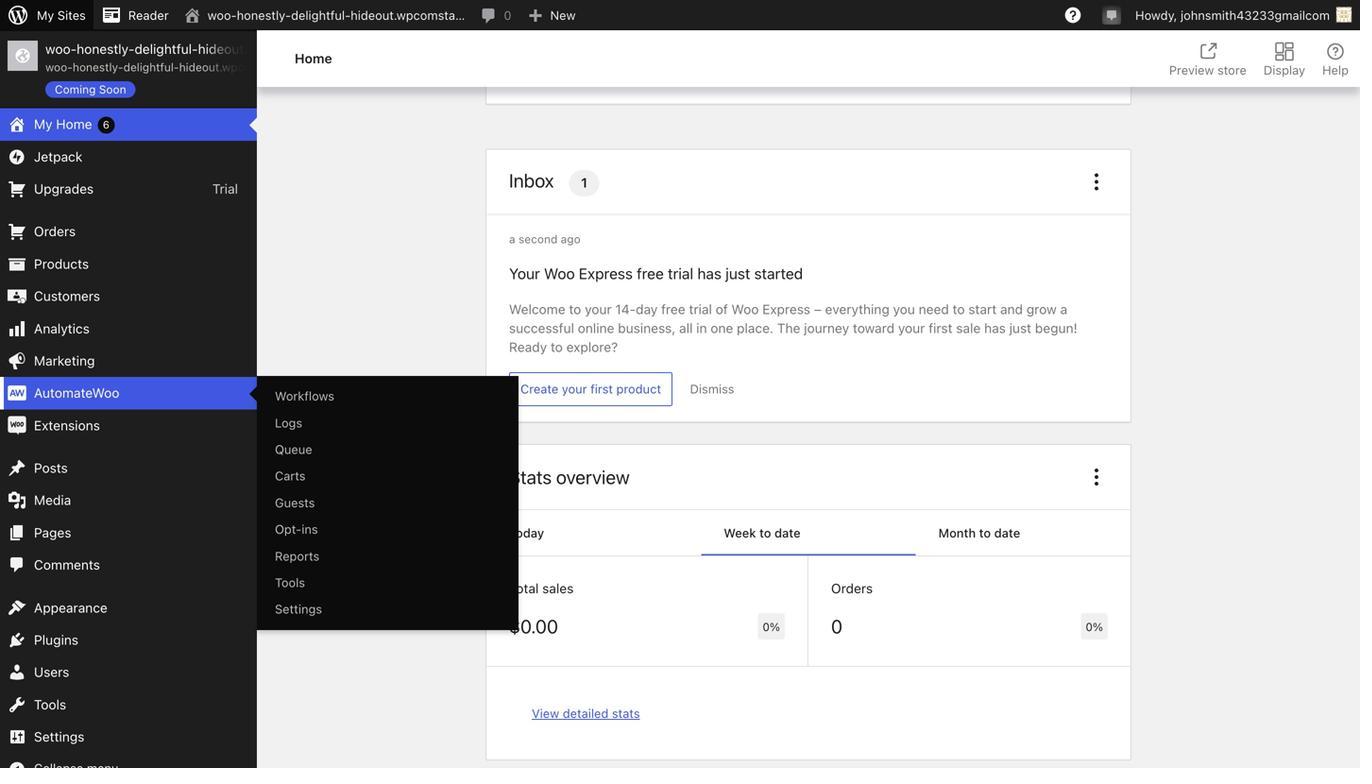 Task type: describe. For each thing, give the bounding box(es) containing it.
0 vertical spatial your
[[585, 302, 612, 317]]

ago
[[561, 232, 581, 246]]

1 horizontal spatial tools
[[275, 575, 305, 590]]

view detailed stats link
[[517, 689, 655, 737]]

one
[[711, 320, 733, 336]]

preview store button
[[1158, 30, 1258, 87]]

your inside create your first product link
[[562, 382, 587, 396]]

ins
[[302, 522, 318, 536]]

dismiss button
[[679, 372, 746, 406]]

appearance link
[[0, 592, 257, 624]]

welcome
[[509, 302, 566, 317]]

place.
[[737, 320, 774, 336]]

notification image
[[1104, 7, 1120, 22]]

sites
[[57, 8, 86, 22]]

opt-ins
[[275, 522, 318, 536]]

started
[[754, 265, 803, 283]]

tab list containing preview store
[[1158, 30, 1360, 87]]

0% for 0
[[1086, 620, 1103, 633]]

has inside your woo express free trial has just started "link"
[[698, 265, 722, 283]]

today
[[509, 526, 544, 540]]

date for week to date
[[775, 526, 801, 540]]

explore?
[[567, 339, 618, 355]]

plugins
[[34, 632, 78, 648]]

woo-honestly-delightful-hideout.wpcomstaging.com woo-honestly-delightful-hideout.wpcomstaging.com coming soon
[[45, 41, 366, 96]]

14-
[[615, 302, 636, 317]]

0 horizontal spatial first
[[591, 382, 613, 396]]

orders link
[[0, 216, 257, 248]]

total
[[509, 580, 539, 596]]

delightful- for hideout.wpcomsta…
[[291, 8, 351, 22]]

detailed
[[563, 706, 609, 720]]

to up sale
[[953, 302, 965, 317]]

month to date
[[939, 526, 1021, 540]]

to for week to date
[[760, 526, 771, 540]]

workflows link
[[262, 383, 519, 409]]

your woo express free trial has just started
[[509, 265, 803, 283]]

–
[[814, 302, 822, 317]]

my home 6
[[34, 116, 109, 132]]

reports link
[[262, 543, 519, 569]]

to for welcome to your 14-day free trial of woo express – everything you need to start and grow a successful online business, all in one place. the journey toward your first sale has just begun! ready to explore?
[[569, 302, 581, 317]]

tab list containing today
[[487, 510, 1131, 556]]

honestly- for hideout.wpcomsta…
[[237, 8, 291, 22]]

welcome to your 14-day free trial of woo express – everything you need to start and grow a successful online business, all in one place. the journey toward your first sale has just begun! ready to explore?
[[509, 302, 1078, 355]]

jetpack
[[34, 149, 82, 164]]

store
[[1218, 63, 1247, 77]]

1
[[581, 175, 588, 190]]

ready
[[509, 339, 547, 355]]

1 vertical spatial your
[[898, 320, 925, 336]]

0 link
[[473, 0, 519, 30]]

trial inside "welcome to your 14-day free trial of woo express – everything you need to start and grow a successful online business, all in one place. the journey toward your first sale has just begun! ready to explore?"
[[689, 302, 712, 317]]

woo-honestly-delightful-hideout.wpcomsta… link
[[176, 0, 473, 30]]

successful
[[509, 320, 574, 336]]

woo inside "welcome to your 14-day free trial of woo express – everything you need to start and grow a successful online business, all in one place. the journey toward your first sale has just begun! ready to explore?"
[[732, 302, 759, 317]]

you
[[893, 302, 915, 317]]

second
[[519, 232, 558, 246]]

marketing
[[34, 353, 95, 368]]

product
[[616, 382, 661, 396]]

hideout.wpcomsta…
[[351, 8, 465, 22]]

coming
[[55, 83, 96, 96]]

$0.00
[[509, 615, 558, 637]]

logs
[[275, 416, 302, 430]]

a inside button
[[583, 6, 591, 21]]

trial inside "link"
[[668, 265, 694, 283]]

a inside "welcome to your 14-day free trial of woo express – everything you need to start and grow a successful online business, all in one place. the journey toward your first sale has just begun! ready to explore?"
[[1061, 302, 1068, 317]]

new link
[[519, 0, 583, 30]]

0 vertical spatial settings link
[[262, 596, 519, 623]]

has inside "welcome to your 14-day free trial of woo express – everything you need to start and grow a successful online business, all in one place. the journey toward your first sale has just begun! ready to explore?"
[[985, 320, 1006, 336]]

extensions
[[34, 417, 100, 433]]

comments
[[34, 557, 100, 573]]

carts link
[[262, 463, 519, 489]]

my sites
[[37, 8, 86, 22]]

journey
[[804, 320, 850, 336]]

1 vertical spatial home
[[56, 116, 92, 132]]

queue
[[275, 442, 312, 456]]

first inside "welcome to your 14-day free trial of woo express – everything you need to start and grow a successful online business, all in one place. the journey toward your first sale has just begun! ready to explore?"
[[929, 320, 953, 336]]

posts link
[[0, 452, 257, 484]]

reader link
[[93, 0, 176, 30]]

carts
[[275, 469, 306, 483]]

woo-honestly-delightful-hideout.wpcomsta…
[[208, 8, 465, 22]]

automatewoo link
[[0, 377, 257, 409]]

posts
[[34, 460, 68, 476]]

workflows
[[275, 389, 334, 403]]

your woo express free trial has just started link
[[509, 262, 803, 285]]

sale
[[956, 320, 981, 336]]

view detailed stats
[[532, 706, 640, 720]]

6
[[103, 119, 109, 131]]

reader
[[128, 8, 169, 22]]

logs link
[[262, 409, 519, 436]]

begun!
[[1035, 320, 1078, 336]]

2 vertical spatial delightful-
[[123, 61, 179, 74]]

just inside "welcome to your 14-day free trial of woo express – everything you need to start and grow a successful online business, all in one place. the journey toward your first sale has just begun! ready to explore?"
[[1010, 320, 1032, 336]]

create your first product link
[[509, 372, 673, 406]]

help
[[1323, 63, 1349, 77]]

express inside your woo express free trial has just started "link"
[[579, 265, 633, 283]]

stats
[[509, 466, 552, 488]]

business,
[[618, 320, 676, 336]]

all
[[679, 320, 693, 336]]

woo inside "link"
[[544, 265, 575, 283]]

new
[[550, 8, 576, 22]]

plugins link
[[0, 624, 257, 656]]

comments link
[[0, 549, 257, 581]]

media
[[34, 492, 71, 508]]

date for month to date
[[994, 526, 1021, 540]]

0 vertical spatial hideout.wpcomstaging.com
[[198, 41, 366, 57]]

0% for $0.00
[[763, 620, 780, 633]]



Task type: locate. For each thing, give the bounding box(es) containing it.
just down and
[[1010, 320, 1032, 336]]

tools link
[[262, 569, 519, 596], [0, 689, 257, 721]]

1 vertical spatial has
[[985, 320, 1006, 336]]

1 horizontal spatial just
[[1010, 320, 1032, 336]]

opt-ins link
[[262, 516, 519, 543]]

1 0% from the left
[[763, 620, 780, 633]]

create
[[521, 382, 559, 396]]

0 horizontal spatial home
[[56, 116, 92, 132]]

0 horizontal spatial tools
[[34, 697, 66, 712]]

and
[[1001, 302, 1023, 317]]

0 vertical spatial 0
[[504, 8, 512, 22]]

home down "woo-honestly-delightful-hideout.wpcomsta…" link
[[295, 50, 332, 66]]

0 vertical spatial delightful-
[[291, 8, 351, 22]]

tools down the users
[[34, 697, 66, 712]]

honestly-
[[237, 8, 291, 22], [77, 41, 135, 57], [73, 61, 123, 74]]

has up 'of'
[[698, 265, 722, 283]]

free inside "welcome to your 14-day free trial of woo express – everything you need to start and grow a successful online business, all in one place. the journey toward your first sale has just begun! ready to explore?"
[[661, 302, 686, 317]]

trial up all
[[668, 265, 694, 283]]

preview store
[[1170, 63, 1247, 77]]

to down successful
[[551, 339, 563, 355]]

hideout.wpcomstaging.com
[[198, 41, 366, 57], [179, 61, 326, 74]]

first down "need"
[[929, 320, 953, 336]]

1 horizontal spatial home
[[295, 50, 332, 66]]

just up 'of'
[[726, 265, 750, 283]]

choose which values to display image
[[1086, 466, 1108, 488]]

0 horizontal spatial settings link
[[0, 721, 257, 753]]

woo- up 'woo-honestly-delightful-hideout.wpcomstaging.com woo-honestly-delightful-hideout.wpcomstaging.com coming soon'
[[208, 8, 237, 22]]

0 horizontal spatial a
[[509, 232, 515, 246]]

0 horizontal spatial woo
[[544, 265, 575, 283]]

trial up in
[[689, 302, 712, 317]]

my for sites
[[37, 8, 54, 22]]

2 vertical spatial your
[[562, 382, 587, 396]]

0%
[[763, 620, 780, 633], [1086, 620, 1103, 633]]

home
[[295, 50, 332, 66], [56, 116, 92, 132]]

your
[[509, 265, 540, 283]]

day
[[636, 302, 658, 317]]

express up the 14-
[[579, 265, 633, 283]]

my inside toolbar navigation
[[37, 8, 54, 22]]

marketing link
[[0, 345, 257, 377]]

orders
[[34, 224, 76, 239], [831, 580, 873, 596]]

settings link down the reports link
[[262, 596, 519, 623]]

woo up "place."
[[732, 302, 759, 317]]

woo- for hideout.wpcomstaging.com
[[45, 41, 77, 57]]

toolbar navigation
[[0, 0, 1360, 34]]

soon
[[99, 83, 126, 96]]

0 vertical spatial my
[[37, 8, 54, 22]]

1 horizontal spatial tab list
[[1158, 30, 1360, 87]]

extensions link
[[0, 409, 257, 442]]

1 vertical spatial honestly-
[[77, 41, 135, 57]]

howdy, johnsmith43233gmailcom
[[1136, 8, 1330, 22]]

0 vertical spatial tab list
[[1158, 30, 1360, 87]]

date inside week to date button
[[775, 526, 801, 540]]

settings
[[275, 602, 322, 616], [34, 729, 84, 745]]

users
[[34, 664, 69, 680]]

1 vertical spatial woo
[[732, 302, 759, 317]]

need
[[919, 302, 949, 317]]

tools link down opt-ins link
[[262, 569, 519, 596]]

1 horizontal spatial first
[[929, 320, 953, 336]]

1 vertical spatial just
[[1010, 320, 1032, 336]]

add a domain
[[555, 6, 641, 21]]

1 horizontal spatial has
[[985, 320, 1006, 336]]

woo- down my sites
[[45, 41, 77, 57]]

start
[[969, 302, 997, 317]]

delightful- inside toolbar navigation
[[291, 8, 351, 22]]

woo- inside toolbar navigation
[[208, 8, 237, 22]]

customers
[[34, 288, 100, 304]]

settings down the users
[[34, 729, 84, 745]]

0 horizontal spatial date
[[775, 526, 801, 540]]

orders down week to date button
[[831, 580, 873, 596]]

1 vertical spatial tab list
[[487, 510, 1131, 556]]

0 vertical spatial tools
[[275, 575, 305, 590]]

0 horizontal spatial settings
[[34, 729, 84, 745]]

inbox notes options image
[[1086, 171, 1108, 193]]

1 horizontal spatial 0
[[831, 615, 843, 637]]

0 vertical spatial first
[[929, 320, 953, 336]]

1 horizontal spatial date
[[994, 526, 1021, 540]]

to for month to date
[[979, 526, 991, 540]]

stats
[[612, 706, 640, 720]]

toward
[[853, 320, 895, 336]]

0 vertical spatial tools link
[[262, 569, 519, 596]]

1 horizontal spatial tools link
[[262, 569, 519, 596]]

pages
[[34, 525, 71, 540]]

0 horizontal spatial has
[[698, 265, 722, 283]]

trial
[[212, 181, 238, 196]]

free
[[637, 265, 664, 283], [661, 302, 686, 317]]

0 vertical spatial woo
[[544, 265, 575, 283]]

1 vertical spatial delightful-
[[135, 41, 198, 57]]

tools down reports on the left of the page
[[275, 575, 305, 590]]

online
[[578, 320, 615, 336]]

date right month
[[994, 526, 1021, 540]]

1 date from the left
[[775, 526, 801, 540]]

domain
[[594, 6, 641, 21]]

0 horizontal spatial 0
[[504, 8, 512, 22]]

a
[[583, 6, 591, 21], [509, 232, 515, 246], [1061, 302, 1068, 317]]

0 vertical spatial trial
[[668, 265, 694, 283]]

products link
[[0, 248, 257, 280]]

1 vertical spatial settings link
[[0, 721, 257, 753]]

help button
[[1311, 30, 1360, 87]]

free up all
[[661, 302, 686, 317]]

users link
[[0, 656, 257, 689]]

orders up products
[[34, 224, 76, 239]]

free inside "link"
[[637, 265, 664, 283]]

1 vertical spatial tools link
[[0, 689, 257, 721]]

your down you
[[898, 320, 925, 336]]

2 vertical spatial woo-
[[45, 61, 73, 74]]

0 vertical spatial just
[[726, 265, 750, 283]]

has down 'start' at the right of the page
[[985, 320, 1006, 336]]

media link
[[0, 484, 257, 517]]

to right month
[[979, 526, 991, 540]]

1 horizontal spatial settings link
[[262, 596, 519, 623]]

1 vertical spatial express
[[763, 302, 811, 317]]

a right the add
[[583, 6, 591, 21]]

date right week
[[775, 526, 801, 540]]

1 vertical spatial free
[[661, 302, 686, 317]]

1 vertical spatial hideout.wpcomstaging.com
[[179, 61, 326, 74]]

products
[[34, 256, 89, 271]]

woo- up coming
[[45, 61, 73, 74]]

a second ago
[[509, 232, 581, 246]]

add a domain button
[[487, 0, 1131, 45]]

1 vertical spatial first
[[591, 382, 613, 396]]

1 vertical spatial woo-
[[45, 41, 77, 57]]

week
[[724, 526, 756, 540]]

1 vertical spatial settings
[[34, 729, 84, 745]]

preview
[[1170, 63, 1214, 77]]

1 horizontal spatial orders
[[831, 580, 873, 596]]

0 vertical spatial woo-
[[208, 8, 237, 22]]

1 horizontal spatial woo
[[732, 302, 759, 317]]

honestly- inside toolbar navigation
[[237, 8, 291, 22]]

0 horizontal spatial just
[[726, 265, 750, 283]]

0 vertical spatial express
[[579, 265, 633, 283]]

analytics link
[[0, 312, 257, 345]]

jetpack link
[[0, 141, 257, 173]]

2 horizontal spatial a
[[1061, 302, 1068, 317]]

trial
[[668, 265, 694, 283], [689, 302, 712, 317]]

0 vertical spatial honestly-
[[237, 8, 291, 22]]

1 vertical spatial a
[[509, 232, 515, 246]]

2 vertical spatial a
[[1061, 302, 1068, 317]]

home left 6
[[56, 116, 92, 132]]

my up jetpack
[[34, 116, 52, 132]]

express inside "welcome to your 14-day free trial of woo express – everything you need to start and grow a successful online business, all in one place. the journey toward your first sale has just begun! ready to explore?"
[[763, 302, 811, 317]]

delightful- for hideout.wpcomstaging.com
[[135, 41, 198, 57]]

date inside month to date button
[[994, 526, 1021, 540]]

just inside "link"
[[726, 265, 750, 283]]

inbox
[[509, 169, 554, 191]]

to up the online
[[569, 302, 581, 317]]

first left product
[[591, 382, 613, 396]]

1 horizontal spatial settings
[[275, 602, 322, 616]]

0 horizontal spatial tab list
[[487, 510, 1131, 556]]

tools
[[275, 575, 305, 590], [34, 697, 66, 712]]

your right the create
[[562, 382, 587, 396]]

woo- for hideout.wpcomsta…
[[208, 8, 237, 22]]

appearance
[[34, 600, 108, 615]]

woo-
[[208, 8, 237, 22], [45, 41, 77, 57], [45, 61, 73, 74]]

to right week
[[760, 526, 771, 540]]

express up the
[[763, 302, 811, 317]]

has
[[698, 265, 722, 283], [985, 320, 1006, 336]]

0 vertical spatial has
[[698, 265, 722, 283]]

1 horizontal spatial 0%
[[1086, 620, 1103, 633]]

week to date
[[724, 526, 801, 540]]

my for home
[[34, 116, 52, 132]]

everything
[[825, 302, 890, 317]]

1 horizontal spatial express
[[763, 302, 811, 317]]

1 vertical spatial trial
[[689, 302, 712, 317]]

grow
[[1027, 302, 1057, 317]]

in
[[696, 320, 707, 336]]

pages link
[[0, 517, 257, 549]]

month to date button
[[916, 510, 1131, 555]]

your up the online
[[585, 302, 612, 317]]

free up day at top left
[[637, 265, 664, 283]]

my sites link
[[0, 0, 93, 30]]

delightful-
[[291, 8, 351, 22], [135, 41, 198, 57], [123, 61, 179, 74]]

0 vertical spatial settings
[[275, 602, 322, 616]]

0 vertical spatial a
[[583, 6, 591, 21]]

guests link
[[262, 489, 519, 516]]

0 vertical spatial home
[[295, 50, 332, 66]]

honestly- for hideout.wpcomstaging.com
[[77, 41, 135, 57]]

2 vertical spatial honestly-
[[73, 61, 123, 74]]

automatewoo
[[34, 385, 119, 401]]

today button
[[487, 510, 701, 555]]

date
[[775, 526, 801, 540], [994, 526, 1021, 540]]

add
[[555, 6, 580, 21]]

0 horizontal spatial orders
[[34, 224, 76, 239]]

0 inside toolbar navigation
[[504, 8, 512, 22]]

2 date from the left
[[994, 526, 1021, 540]]

just
[[726, 265, 750, 283], [1010, 320, 1032, 336]]

0 horizontal spatial tools link
[[0, 689, 257, 721]]

howdy,
[[1136, 8, 1178, 22]]

my left "sites" at the left of page
[[37, 8, 54, 22]]

my
[[37, 8, 54, 22], [34, 116, 52, 132]]

1 vertical spatial orders
[[831, 580, 873, 596]]

a left second
[[509, 232, 515, 246]]

settings down reports on the left of the page
[[275, 602, 322, 616]]

0 horizontal spatial express
[[579, 265, 633, 283]]

1 horizontal spatial a
[[583, 6, 591, 21]]

1 vertical spatial tools
[[34, 697, 66, 712]]

1 vertical spatial 0
[[831, 615, 843, 637]]

reports
[[275, 549, 320, 563]]

0 vertical spatial free
[[637, 265, 664, 283]]

view
[[532, 706, 559, 720]]

your
[[585, 302, 612, 317], [898, 320, 925, 336], [562, 382, 587, 396]]

2 0% from the left
[[1086, 620, 1103, 633]]

settings link down users link
[[0, 721, 257, 753]]

tools link down plugins link
[[0, 689, 257, 721]]

1 vertical spatial my
[[34, 116, 52, 132]]

0 vertical spatial orders
[[34, 224, 76, 239]]

tab list
[[1158, 30, 1360, 87], [487, 510, 1131, 556]]

0 horizontal spatial 0%
[[763, 620, 780, 633]]

a up begun!
[[1061, 302, 1068, 317]]

woo right your
[[544, 265, 575, 283]]

dismiss
[[690, 382, 735, 396]]



Task type: vqa. For each thing, say whether or not it's contained in the screenshot.
leftmost 0
yes



